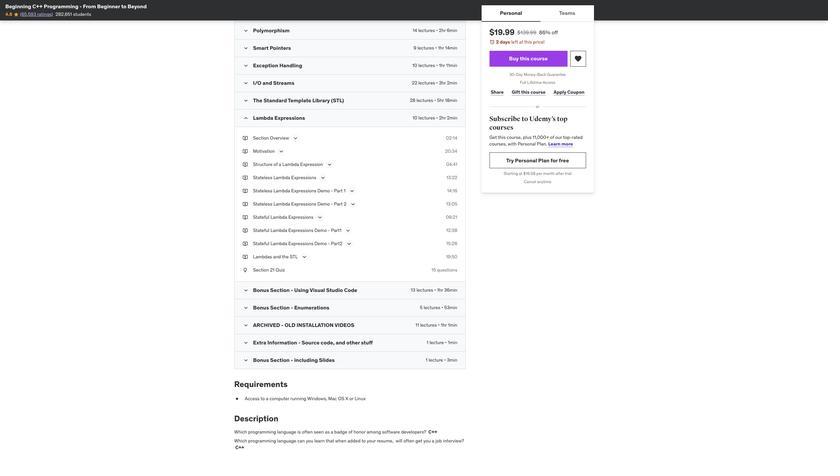 Task type: vqa. For each thing, say whether or not it's contained in the screenshot.
Show lecture description icon associated with Stateful Lambda Expressions
yes



Task type: locate. For each thing, give the bounding box(es) containing it.
• left 3min
[[444, 357, 446, 363]]

lambda up stateful lambda expressions
[[273, 201, 290, 207]]

linux
[[355, 396, 366, 402]]

lambda down stateless lambda expressions
[[273, 188, 290, 194]]

lectures right 13
[[416, 287, 433, 293]]

lambda for stateless lambda expressions
[[273, 175, 290, 181]]

or up udemy's
[[536, 104, 539, 109]]

0 vertical spatial bonus
[[253, 287, 269, 294]]

• left "53min" on the bottom right of page
[[441, 305, 443, 311]]

0 vertical spatial of
[[550, 135, 554, 141]]

2 days left at this price!
[[496, 39, 545, 45]]

1 10 from the top
[[412, 62, 417, 68]]

2 10 from the top
[[413, 115, 417, 121]]

apply coupon
[[554, 89, 584, 95]]

starting
[[504, 171, 518, 176]]

bonus for bonus section - including slides
[[253, 357, 269, 364]]

1 vertical spatial programming
[[248, 439, 276, 445]]

28 lectures • 5hr 18min
[[410, 97, 457, 103]]

show lecture description image right stl
[[301, 254, 308, 261]]

stuff
[[361, 340, 373, 346]]

bonus down extra
[[253, 357, 269, 364]]

4 xsmall image from the top
[[242, 228, 248, 234]]

0 vertical spatial 1
[[344, 188, 346, 194]]

8 small image from the top
[[242, 340, 249, 347]]

• for lambda expressions
[[436, 115, 438, 121]]

learn
[[548, 141, 561, 147]]

often right is
[[302, 430, 313, 436]]

10 down 9
[[412, 62, 417, 68]]

1 vertical spatial 2
[[344, 201, 346, 207]]

this for get
[[498, 135, 506, 141]]

0 vertical spatial 2hr
[[439, 27, 446, 33]]

1 language from the top
[[277, 430, 296, 436]]

streams
[[273, 80, 294, 86]]

expressions up the stateful lambda expressions demo - part2
[[288, 228, 313, 234]]

stateful
[[253, 214, 269, 220], [253, 228, 269, 234], [253, 241, 269, 247]]

2 vertical spatial 1
[[426, 357, 427, 363]]

• left 11min
[[436, 62, 438, 68]]

1 vertical spatial personal
[[518, 141, 536, 147]]

1 horizontal spatial often
[[403, 439, 414, 445]]

you right 'can'
[[306, 439, 313, 445]]

xsmall image
[[242, 135, 248, 142], [242, 148, 248, 155], [242, 201, 248, 208], [242, 214, 248, 221], [242, 241, 248, 247], [242, 267, 248, 274], [234, 396, 239, 403]]

lambda down structure of a lambda expression
[[273, 175, 290, 181]]

course inside button
[[531, 55, 548, 62]]

2 vertical spatial of
[[348, 430, 352, 436]]

get
[[415, 439, 422, 445]]

this inside the get this course, plus 11,000+ of our top-rated courses, with personal plan.
[[498, 135, 506, 141]]

lambda for stateless lambda expressions demo - part 1
[[273, 188, 290, 194]]

show lecture description image down stateless lambda expressions demo - part 2
[[317, 214, 323, 221]]

to inside 'which programming language can you learn that when added to your resume,  will often get you a job interview?'
[[361, 439, 366, 445]]

1 vertical spatial which
[[234, 439, 247, 445]]

0 horizontal spatial c++
[[32, 3, 43, 10]]

1 vertical spatial stateful
[[253, 228, 269, 234]]

10
[[412, 62, 417, 68], [413, 115, 417, 121]]

stateful for stateful lambda expressions demo - part1
[[253, 228, 269, 234]]

1min up 3min
[[448, 340, 457, 346]]

3 stateless from the top
[[253, 201, 272, 207]]

0 horizontal spatial often
[[302, 430, 313, 436]]

10 lectures • 2hr 2min
[[413, 115, 457, 121]]

demo for stateless lambda expressions demo - part 2
[[317, 201, 330, 207]]

lambda up stateless lambda expressions
[[282, 162, 299, 168]]

stateless for stateless lambda expressions
[[253, 175, 272, 181]]

show lecture description image
[[326, 162, 333, 168], [320, 175, 326, 181], [317, 214, 323, 221], [345, 228, 351, 234], [346, 241, 352, 248], [301, 254, 308, 261]]

2min down 18min
[[447, 115, 457, 121]]

1 vertical spatial 2min
[[447, 115, 457, 121]]

• down the 5 lectures • 53min
[[438, 322, 440, 328]]

section 21 quiz
[[253, 267, 285, 273]]

2 horizontal spatial of
[[550, 135, 554, 141]]

• down '28 lectures • 5hr 18min'
[[436, 115, 438, 121]]

1 which from the top
[[234, 430, 247, 436]]

expressions up stateless lambda expressions demo - part 1
[[291, 175, 316, 181]]

full
[[520, 80, 526, 85]]

expressions for stateless lambda expressions
[[291, 175, 316, 181]]

0 vertical spatial 2min
[[447, 80, 457, 86]]

lecture down 11 lectures • 1hr 1min
[[430, 340, 444, 346]]

3 stateful from the top
[[253, 241, 269, 247]]

a left job
[[432, 439, 434, 445]]

1hr
[[438, 45, 444, 51], [439, 62, 445, 68], [437, 287, 443, 293], [441, 322, 447, 328]]

extra information - source code, and other stuff
[[253, 340, 373, 346]]

section up the old
[[270, 305, 290, 311]]

5hr
[[437, 97, 444, 103]]

standard
[[263, 97, 287, 104]]

this for buy
[[520, 55, 529, 62]]

language inside 'which programming language can you learn that when added to your resume,  will often get you a job interview?'
[[277, 439, 296, 445]]

library
[[312, 97, 330, 104]]

lectures right 11 on the right
[[420, 322, 437, 328]]

2 small image from the top
[[242, 62, 249, 69]]

1 vertical spatial often
[[403, 439, 414, 445]]

• left 14min
[[435, 45, 437, 51]]

bonus
[[253, 287, 269, 294], [253, 305, 269, 311], [253, 357, 269, 364]]

section for bonus section - enumerations
[[270, 305, 290, 311]]

section down quiz
[[270, 287, 290, 294]]

0 vertical spatial programming
[[248, 430, 276, 436]]

2 stateless from the top
[[253, 188, 272, 194]]

course for buy this course
[[531, 55, 548, 62]]

30-
[[509, 72, 516, 77]]

bonus down section 21 quiz
[[253, 287, 269, 294]]

1 lecture • 1min
[[427, 340, 457, 346]]

2 which from the top
[[234, 439, 247, 445]]

which for which programming language can you learn that when added to your resume,  will often get you a job interview?
[[234, 439, 247, 445]]

show lecture description image down the expression
[[320, 175, 326, 181]]

mac
[[328, 396, 337, 402]]

stateless down structure
[[253, 175, 272, 181]]

2 language from the top
[[277, 439, 296, 445]]

expressions down 'stateful lambda expressions demo - part1'
[[288, 241, 313, 247]]

0 horizontal spatial you
[[306, 439, 313, 445]]

2 course from the top
[[531, 89, 545, 95]]

at left $16.58
[[519, 171, 522, 176]]

lambda for stateful lambda expressions
[[270, 214, 287, 220]]

to left udemy's
[[522, 115, 528, 123]]

which inside 'which programming language can you learn that when added to your resume,  will often get you a job interview?'
[[234, 439, 247, 445]]

among
[[367, 430, 381, 436]]

1hr left 11min
[[439, 62, 445, 68]]

section overview
[[253, 135, 289, 141]]

show lecture description image for stateful lambda expressions demo - part2
[[346, 241, 352, 248]]

gift
[[512, 89, 520, 95]]

money-
[[524, 72, 537, 77]]

0 vertical spatial often
[[302, 430, 313, 436]]

1hr left 14min
[[438, 45, 444, 51]]

36min
[[444, 287, 457, 293]]

0 vertical spatial stateless
[[253, 175, 272, 181]]

0 horizontal spatial access
[[245, 396, 260, 402]]

personal up $19.99
[[500, 10, 522, 16]]

1 horizontal spatial c++
[[428, 430, 437, 436]]

small image for the standard template library (stl)
[[242, 97, 249, 104]]

expressions down stateless lambda expressions demo - part 1
[[291, 201, 316, 207]]

resume,
[[377, 439, 393, 445]]

5 xsmall image from the top
[[242, 254, 248, 261]]

lambda down stateful lambda expressions
[[270, 228, 287, 234]]

access down back
[[543, 80, 555, 85]]

of left honor
[[348, 430, 352, 436]]

requirements
[[234, 380, 288, 390]]

c++ up (65,593 ratings)
[[32, 3, 43, 10]]

0 vertical spatial language
[[277, 430, 296, 436]]

bonus for bonus section - enumerations
[[253, 305, 269, 311]]

with
[[508, 141, 517, 147]]

0 vertical spatial c++
[[32, 3, 43, 10]]

of right structure
[[274, 162, 278, 168]]

stateless down stateless lambda expressions
[[253, 188, 272, 194]]

3 bonus from the top
[[253, 357, 269, 364]]

lecture
[[430, 340, 444, 346], [429, 357, 443, 363]]

1 vertical spatial at
[[519, 171, 522, 176]]

2min right 3hr
[[447, 80, 457, 86]]

1 vertical spatial and
[[273, 254, 281, 260]]

1 vertical spatial 10
[[413, 115, 417, 121]]

10 down 28
[[413, 115, 417, 121]]

programming inside 'which programming language can you learn that when added to your resume,  will often get you a job interview?'
[[248, 439, 276, 445]]

section left 21
[[253, 267, 269, 273]]

and left the
[[273, 254, 281, 260]]

to left your
[[361, 439, 366, 445]]

0 vertical spatial access
[[543, 80, 555, 85]]

information
[[267, 340, 297, 346]]

lecture left 3min
[[429, 357, 443, 363]]

1 vertical spatial 1min
[[448, 340, 457, 346]]

0 vertical spatial which
[[234, 430, 247, 436]]

1 horizontal spatial or
[[536, 104, 539, 109]]

access down requirements
[[245, 396, 260, 402]]

show lecture description image for section overview
[[292, 135, 299, 142]]

lectures right the 22
[[418, 80, 435, 86]]

personal down plus
[[518, 141, 536, 147]]

or
[[536, 104, 539, 109], [349, 396, 354, 402]]

small image for bonus section - using visual studio code
[[242, 287, 249, 294]]

c++
[[32, 3, 43, 10], [428, 430, 437, 436]]

cancel
[[524, 180, 536, 185]]

5 small image from the top
[[242, 115, 249, 122]]

and
[[263, 80, 272, 86], [273, 254, 281, 260], [336, 340, 345, 346]]

• left 6min
[[436, 27, 438, 33]]

job
[[435, 439, 442, 445]]

1 vertical spatial stateless
[[253, 188, 272, 194]]

or right the x on the left of page
[[349, 396, 354, 402]]

2 stateful from the top
[[253, 228, 269, 234]]

small image for extra information - source code, and other stuff
[[242, 340, 249, 347]]

at right left
[[519, 39, 523, 45]]

6 small image from the top
[[242, 305, 249, 312]]

you right get
[[423, 439, 431, 445]]

1min down "53min" on the bottom right of page
[[448, 322, 457, 328]]

1 vertical spatial 1
[[427, 340, 428, 346]]

2 vertical spatial bonus
[[253, 357, 269, 364]]

and for the
[[273, 254, 281, 260]]

course
[[531, 55, 548, 62], [531, 89, 545, 95]]

personal button
[[481, 5, 541, 21]]

1 vertical spatial bonus
[[253, 305, 269, 311]]

• for bonus section - using visual studio code
[[434, 287, 436, 293]]

2hr down 5hr
[[439, 115, 446, 121]]

2
[[496, 39, 499, 45], [344, 201, 346, 207]]

13:05
[[446, 201, 457, 207]]

show lecture description image
[[292, 135, 299, 142], [278, 148, 285, 155], [349, 188, 355, 195], [350, 201, 356, 208]]

0 vertical spatial at
[[519, 39, 523, 45]]

often inside 'which programming language can you learn that when added to your resume,  will often get you a job interview?'
[[403, 439, 414, 445]]

try
[[506, 157, 514, 164]]

1 small image from the top
[[242, 45, 249, 52]]

overview
[[270, 135, 289, 141]]

old
[[285, 322, 295, 329]]

lecture for bonus section - including slides
[[429, 357, 443, 363]]

small image for bonus section - enumerations
[[242, 305, 249, 312]]

expressions down the standard template library (stl)
[[274, 115, 305, 121]]

21
[[270, 267, 274, 273]]

often left get
[[403, 439, 414, 445]]

small image
[[242, 27, 249, 34], [242, 287, 249, 294]]

as
[[325, 430, 330, 436]]

show lecture description image for stateless lambda expressions demo - part 2
[[350, 201, 356, 208]]

lambda up lambdas and the stl at the left bottom of the page
[[270, 241, 287, 247]]

course down lifetime at the right top
[[531, 89, 545, 95]]

language left is
[[277, 430, 296, 436]]

• for bonus section - enumerations
[[441, 305, 443, 311]]

c++ up job
[[428, 430, 437, 436]]

tab list containing personal
[[481, 5, 594, 22]]

2 vertical spatial and
[[336, 340, 345, 346]]

show lecture description image for stateless lambda expressions demo - part 1
[[349, 188, 355, 195]]

14
[[413, 27, 417, 33]]

trial
[[565, 171, 572, 176]]

expressions for stateful lambda expressions demo - part2
[[288, 241, 313, 247]]

1 horizontal spatial you
[[423, 439, 431, 445]]

small image for i/o and streams
[[242, 80, 249, 87]]

04:41
[[446, 162, 457, 168]]

top-
[[563, 135, 572, 141]]

0 vertical spatial and
[[263, 80, 272, 86]]

to down requirements
[[261, 396, 265, 402]]

1 vertical spatial language
[[277, 439, 296, 445]]

language left 'can'
[[277, 439, 296, 445]]

demo down stateless lambda expressions demo - part 1
[[317, 201, 330, 207]]

1hr up 1 lecture • 1min
[[441, 322, 447, 328]]

2 vertical spatial personal
[[515, 157, 537, 164]]

2 bonus from the top
[[253, 305, 269, 311]]

lectures right 28
[[416, 97, 433, 103]]

2 xsmall image from the top
[[242, 175, 248, 181]]

2min for lambda expressions
[[447, 115, 457, 121]]

2 vertical spatial stateless
[[253, 201, 272, 207]]

to inside subscribe to udemy's top courses
[[522, 115, 528, 123]]

lectures right 14
[[418, 27, 435, 33]]

demo left part2
[[314, 241, 327, 247]]

1 stateless from the top
[[253, 175, 272, 181]]

section
[[253, 135, 269, 141], [253, 267, 269, 273], [270, 287, 290, 294], [270, 305, 290, 311], [270, 357, 290, 364]]

1 horizontal spatial and
[[273, 254, 281, 260]]

1 vertical spatial of
[[274, 162, 278, 168]]

2hr
[[439, 27, 446, 33], [439, 115, 446, 121]]

lectures for i/o and streams
[[418, 80, 435, 86]]

1 programming from the top
[[248, 430, 276, 436]]

demo left part1
[[314, 228, 327, 234]]

expressions up stateless lambda expressions demo - part 2
[[291, 188, 316, 194]]

7 small image from the top
[[242, 322, 249, 329]]

demo up stateless lambda expressions demo - part 2
[[317, 188, 330, 194]]

4 small image from the top
[[242, 97, 249, 104]]

bonus for bonus section - using visual studio code
[[253, 287, 269, 294]]

part for 2
[[334, 201, 343, 207]]

of left our
[[550, 135, 554, 141]]

1 vertical spatial small image
[[242, 287, 249, 294]]

3 small image from the top
[[242, 80, 249, 87]]

1 horizontal spatial access
[[543, 80, 555, 85]]

expressions for stateless lambda expressions demo - part 1
[[291, 188, 316, 194]]

the
[[282, 254, 289, 260]]

lecture for extra information - source code, and other stuff
[[430, 340, 444, 346]]

1hr for archived - old installation videos
[[441, 322, 447, 328]]

seen
[[314, 430, 324, 436]]

• for archived - old installation videos
[[438, 322, 440, 328]]

polymorphism
[[253, 27, 290, 34]]

2 programming from the top
[[248, 439, 276, 445]]

• left 5hr
[[434, 97, 436, 103]]

0 vertical spatial 10
[[412, 62, 417, 68]]

0 vertical spatial personal
[[500, 10, 522, 16]]

small image
[[242, 45, 249, 52], [242, 62, 249, 69], [242, 80, 249, 87], [242, 97, 249, 104], [242, 115, 249, 122], [242, 305, 249, 312], [242, 322, 249, 329], [242, 340, 249, 347], [242, 357, 249, 364]]

this
[[524, 39, 532, 45], [520, 55, 529, 62], [521, 89, 530, 95], [498, 135, 506, 141]]

the standard template library (stl)
[[253, 97, 344, 104]]

1 vertical spatial c++
[[428, 430, 437, 436]]

10 for exception handling
[[412, 62, 417, 68]]

1 vertical spatial part
[[334, 201, 343, 207]]

1 vertical spatial course
[[531, 89, 545, 95]]

1 2min from the top
[[447, 80, 457, 86]]

access
[[543, 80, 555, 85], [245, 396, 260, 402]]

0 vertical spatial small image
[[242, 27, 249, 34]]

a inside 'which programming language can you learn that when added to your resume,  will often get you a job interview?'
[[432, 439, 434, 445]]

1 vertical spatial 2hr
[[439, 115, 446, 121]]

this up courses, at the top right
[[498, 135, 506, 141]]

1 vertical spatial lecture
[[429, 357, 443, 363]]

this right the buy
[[520, 55, 529, 62]]

1hr for exception handling
[[439, 62, 445, 68]]

xsmall image for lambdas and the stl
[[242, 254, 248, 261]]

lectures for bonus section - using visual studio code
[[416, 287, 433, 293]]

language
[[277, 430, 296, 436], [277, 439, 296, 445]]

1 xsmall image from the top
[[242, 162, 248, 168]]

beyond
[[128, 3, 147, 10]]

1 course from the top
[[531, 55, 548, 62]]

lambda up 'stateful lambda expressions demo - part1'
[[270, 214, 287, 220]]

access to a computer running windows, mac os x or linux
[[245, 396, 366, 402]]

9 small image from the top
[[242, 357, 249, 364]]

small image for lambda expressions
[[242, 115, 249, 122]]

xsmall image for structure of a lambda expression
[[242, 162, 248, 168]]

28
[[410, 97, 415, 103]]

1hr for smart pointers
[[438, 45, 444, 51]]

coupon
[[567, 89, 584, 95]]

tab list
[[481, 5, 594, 22]]

more
[[562, 141, 573, 147]]

lectures for archived - old installation videos
[[420, 322, 437, 328]]

xsmall image
[[242, 162, 248, 168], [242, 175, 248, 181], [242, 188, 248, 195], [242, 228, 248, 234], [242, 254, 248, 261]]

3min
[[447, 357, 457, 363]]

lectures for lambda expressions
[[418, 115, 435, 121]]

bonus up archived
[[253, 305, 269, 311]]

lectures up the 22 lectures • 3hr 2min at top
[[418, 62, 435, 68]]

course up back
[[531, 55, 548, 62]]

exception
[[253, 62, 278, 69]]

personal up $16.58
[[515, 157, 537, 164]]

and right i/o
[[263, 80, 272, 86]]

0 vertical spatial 1min
[[448, 322, 457, 328]]

part1
[[331, 228, 341, 234]]

alarm image
[[489, 39, 495, 45]]

0 vertical spatial part
[[334, 188, 343, 194]]

lectures right "5"
[[424, 305, 440, 311]]

courses,
[[489, 141, 507, 147]]

• up 1 lecture • 3min
[[445, 340, 447, 346]]

show lecture description image right part1
[[345, 228, 351, 234]]

lectures right 9
[[417, 45, 434, 51]]

section down information
[[270, 357, 290, 364]]

1hr left "36min"
[[437, 287, 443, 293]]

part for 1
[[334, 188, 343, 194]]

1 part from the top
[[334, 188, 343, 194]]

and left other
[[336, 340, 345, 346]]

structure of a lambda expression
[[253, 162, 323, 168]]

stateless up stateful lambda expressions
[[253, 201, 272, 207]]

expressions down stateless lambda expressions demo - part 2
[[288, 214, 313, 220]]

0 vertical spatial lecture
[[430, 340, 444, 346]]

2 small image from the top
[[242, 287, 249, 294]]

2 vertical spatial stateful
[[253, 241, 269, 247]]

13 lectures • 1hr 36min
[[411, 287, 457, 293]]

1 vertical spatial or
[[349, 396, 354, 402]]

•
[[436, 27, 438, 33], [435, 45, 437, 51], [436, 62, 438, 68], [436, 80, 438, 86], [434, 97, 436, 103], [436, 115, 438, 121], [434, 287, 436, 293], [441, 305, 443, 311], [438, 322, 440, 328], [445, 340, 447, 346], [444, 357, 446, 363]]

2 part from the top
[[334, 201, 343, 207]]

developers?
[[401, 430, 426, 436]]

1 stateful from the top
[[253, 214, 269, 220]]

teams
[[559, 10, 575, 16]]

1 horizontal spatial 2
[[496, 39, 499, 45]]

after
[[556, 171, 564, 176]]

0 vertical spatial stateful
[[253, 214, 269, 220]]

show lecture description image for stateful lambda expressions
[[317, 214, 323, 221]]

• for the standard template library (stl)
[[434, 97, 436, 103]]

1 bonus from the top
[[253, 287, 269, 294]]

expressions
[[274, 115, 305, 121], [291, 175, 316, 181], [291, 188, 316, 194], [291, 201, 316, 207], [288, 214, 313, 220], [288, 228, 313, 234], [288, 241, 313, 247]]

this inside button
[[520, 55, 529, 62]]

a up stateless lambda expressions
[[279, 162, 281, 168]]

2 2min from the top
[[447, 115, 457, 121]]

10 for lambda expressions
[[413, 115, 417, 121]]

1 vertical spatial access
[[245, 396, 260, 402]]

1 1min from the top
[[448, 322, 457, 328]]

0 vertical spatial course
[[531, 55, 548, 62]]

0 horizontal spatial and
[[263, 80, 272, 86]]

small image for bonus section - including slides
[[242, 357, 249, 364]]

1 small image from the top
[[242, 27, 249, 34]]

3 xsmall image from the top
[[242, 188, 248, 195]]

0 horizontal spatial or
[[349, 396, 354, 402]]

(65,593 ratings)
[[20, 11, 53, 17]]

of
[[550, 135, 554, 141], [274, 162, 278, 168], [348, 430, 352, 436]]

0 horizontal spatial 2
[[344, 201, 346, 207]]

• left "36min"
[[434, 287, 436, 293]]

show lecture description image for stateful lambda expressions demo - part1
[[345, 228, 351, 234]]



Task type: describe. For each thing, give the bounding box(es) containing it.
which for which programming language is often seen as a badge of honor among software developers? c++
[[234, 430, 247, 436]]

xsmall image for stateless lambda expressions demo - part 1
[[242, 188, 248, 195]]

xsmall image for stateless lambda expressions demo - part 2
[[242, 201, 248, 208]]

quiz
[[276, 267, 285, 273]]

stateful lambda expressions demo - part1
[[253, 228, 341, 234]]

get
[[489, 135, 497, 141]]

lambda for stateful lambda expressions demo - part1
[[270, 228, 287, 234]]

expressions for stateful lambda expressions demo - part1
[[288, 228, 313, 234]]

a right as
[[331, 430, 333, 436]]

10 lectures • 1hr 11min
[[412, 62, 457, 68]]

1 for code,
[[427, 340, 428, 346]]

archived
[[253, 322, 280, 329]]

xsmall image for stateful lambda expressions
[[242, 214, 248, 221]]

programming for which programming language can you learn that when added to your resume,  will often get you a job interview?
[[248, 439, 276, 445]]

• for extra information - source code, and other stuff
[[445, 340, 447, 346]]

lambda for stateful lambda expressions demo - part2
[[270, 241, 287, 247]]

wishlist image
[[574, 55, 582, 63]]

learn more link
[[548, 141, 573, 147]]

$19.99
[[489, 27, 515, 37]]

15:26
[[446, 241, 457, 247]]

try personal plan for free
[[506, 157, 569, 164]]

this down the $139.99
[[524, 39, 532, 45]]

and for streams
[[263, 80, 272, 86]]

• for i/o and streams
[[436, 80, 438, 86]]

which programming language is often seen as a badge of honor among software developers? c++
[[234, 430, 437, 436]]

2 you from the left
[[423, 439, 431, 445]]

13:22
[[446, 175, 457, 181]]

teams button
[[541, 5, 594, 21]]

section up motivation
[[253, 135, 269, 141]]

structure
[[253, 162, 273, 168]]

show lecture description image for structure of a lambda expression
[[326, 162, 333, 168]]

when
[[335, 439, 346, 445]]

subscribe to udemy's top courses
[[489, 115, 567, 132]]

• for bonus section - including slides
[[444, 357, 446, 363]]

1 you from the left
[[306, 439, 313, 445]]

month
[[543, 171, 555, 176]]

language for can
[[277, 439, 296, 445]]

small image for polymorphism
[[242, 27, 249, 34]]

language for is
[[277, 430, 296, 436]]

lectures for polymorphism
[[418, 27, 435, 33]]

source
[[302, 340, 319, 346]]

this for gift
[[521, 89, 530, 95]]

6min
[[447, 27, 457, 33]]

1hr for bonus section - using visual studio code
[[437, 287, 443, 293]]

beginning
[[5, 3, 31, 10]]

courses
[[489, 124, 513, 132]]

lectures for the standard template library (stl)
[[416, 97, 433, 103]]

15 questions
[[431, 267, 457, 273]]

top
[[557, 115, 567, 123]]

access inside "30-day money-back guarantee full lifetime access"
[[543, 80, 555, 85]]

guarantee
[[547, 72, 566, 77]]

lectures for smart pointers
[[417, 45, 434, 51]]

0 horizontal spatial of
[[274, 162, 278, 168]]

xsmall image for stateless lambda expressions
[[242, 175, 248, 181]]

lambda expressions
[[253, 115, 305, 121]]

small image for archived - old installation videos
[[242, 322, 249, 329]]

1 horizontal spatial of
[[348, 430, 352, 436]]

get this course, plus 11,000+ of our top-rated courses, with personal plan.
[[489, 135, 583, 147]]

xsmall image for section overview
[[242, 135, 248, 142]]

2min for i/o and streams
[[447, 80, 457, 86]]

days
[[500, 39, 510, 45]]

5 lectures • 53min
[[420, 305, 457, 311]]

personal inside button
[[500, 10, 522, 16]]

our
[[555, 135, 562, 141]]

$139.99
[[517, 29, 536, 36]]

bonus section - using visual studio code
[[253, 287, 357, 294]]

share button
[[489, 86, 505, 99]]

xsmall image for stateful lambda expressions demo - part1
[[242, 228, 248, 234]]

to left beyond at top
[[121, 3, 126, 10]]

xsmall image for stateful lambda expressions demo - part2
[[242, 241, 248, 247]]

19:50
[[446, 254, 457, 260]]

• for smart pointers
[[435, 45, 437, 51]]

stateless for stateless lambda expressions demo - part 2
[[253, 201, 272, 207]]

plus
[[523, 135, 532, 141]]

that
[[326, 439, 334, 445]]

show lecture description image for motivation
[[278, 148, 285, 155]]

course,
[[507, 135, 522, 141]]

questions
[[437, 267, 457, 273]]

stateless lambda expressions demo - part 2
[[253, 201, 346, 207]]

small image for exception handling
[[242, 62, 249, 69]]

anytime
[[537, 180, 551, 185]]

which programming language can you learn that when added to your resume,  will often get you a job interview?
[[234, 439, 464, 451]]

1 lecture • 3min
[[426, 357, 457, 363]]

• for exception handling
[[436, 62, 438, 68]]

your
[[367, 439, 376, 445]]

section for bonus section - including slides
[[270, 357, 290, 364]]

xsmall image for motivation
[[242, 148, 248, 155]]

lambdas and the stl
[[253, 254, 298, 260]]

4.6
[[5, 11, 12, 17]]

• for polymorphism
[[436, 27, 438, 33]]

30-day money-back guarantee full lifetime access
[[509, 72, 566, 85]]

small image for smart pointers
[[242, 45, 249, 52]]

stateless lambda expressions
[[253, 175, 316, 181]]

demo for stateful lambda expressions demo - part2
[[314, 241, 327, 247]]

archived - old installation videos
[[253, 322, 354, 329]]

subscribe
[[489, 115, 520, 123]]

personal inside the get this course, plus 11,000+ of our top-rated courses, with personal plan.
[[518, 141, 536, 147]]

bonus section - enumerations
[[253, 305, 329, 311]]

installation
[[297, 322, 334, 329]]

20:34
[[445, 148, 457, 154]]

15
[[431, 267, 436, 273]]

demo for stateless lambda expressions demo - part 1
[[317, 188, 330, 194]]

2hr for lambda expressions
[[439, 115, 446, 121]]

stateful lambda expressions demo - part2
[[253, 241, 342, 247]]

description
[[234, 414, 278, 424]]

expressions for stateless lambda expressions demo - part 2
[[291, 201, 316, 207]]

12:38
[[446, 228, 457, 234]]

2 horizontal spatial and
[[336, 340, 345, 346]]

pointers
[[270, 45, 291, 51]]

lectures for bonus section - enumerations
[[424, 305, 440, 311]]

2 1min from the top
[[448, 340, 457, 346]]

stateless for stateless lambda expressions demo - part 1
[[253, 188, 272, 194]]

apply coupon button
[[552, 86, 586, 99]]

plan.
[[537, 141, 547, 147]]

lambda down the
[[253, 115, 273, 121]]

studio
[[326, 287, 343, 294]]

off
[[552, 29, 558, 36]]

including
[[294, 357, 318, 364]]

0 vertical spatial 2
[[496, 39, 499, 45]]

beginner
[[97, 3, 120, 10]]

expressions for stateful lambda expressions
[[288, 214, 313, 220]]

from
[[83, 3, 96, 10]]

1 for slides
[[426, 357, 427, 363]]

2hr for polymorphism
[[439, 27, 446, 33]]

lambdas
[[253, 254, 272, 260]]

a left computer at the bottom left of page
[[266, 396, 268, 402]]

programming for which programming language is often seen as a badge of honor among software developers? c++
[[248, 430, 276, 436]]

lectures for exception handling
[[418, 62, 435, 68]]

day
[[516, 72, 523, 77]]

honor
[[354, 430, 366, 436]]

11min
[[446, 62, 457, 68]]

buy
[[509, 55, 519, 62]]

stateful for stateful lambda expressions
[[253, 214, 269, 220]]

section for bonus section - using visual studio code
[[270, 287, 290, 294]]

at inside starting at $16.58 per month after trial cancel anytime
[[519, 171, 522, 176]]

computer
[[269, 396, 289, 402]]

stateful for stateful lambda expressions demo - part2
[[253, 241, 269, 247]]

try personal plan for free link
[[489, 153, 586, 169]]

buy this course button
[[489, 51, 567, 67]]

lambda for stateless lambda expressions demo - part 2
[[273, 201, 290, 207]]

expression
[[300, 162, 323, 168]]

windows,
[[307, 396, 327, 402]]

show lecture description image for lambdas and the stl
[[301, 254, 308, 261]]

11
[[415, 322, 419, 328]]

part2
[[331, 241, 342, 247]]

3hr
[[439, 80, 446, 86]]

buy this course
[[509, 55, 548, 62]]

handling
[[279, 62, 302, 69]]

beginning c++ programming - from beginner to beyond
[[5, 3, 147, 10]]

left
[[511, 39, 518, 45]]

show lecture description image for stateless lambda expressions
[[320, 175, 326, 181]]

of inside the get this course, plus 11,000+ of our top-rated courses, with personal plan.
[[550, 135, 554, 141]]

0 vertical spatial or
[[536, 104, 539, 109]]

course for gift this course
[[531, 89, 545, 95]]



